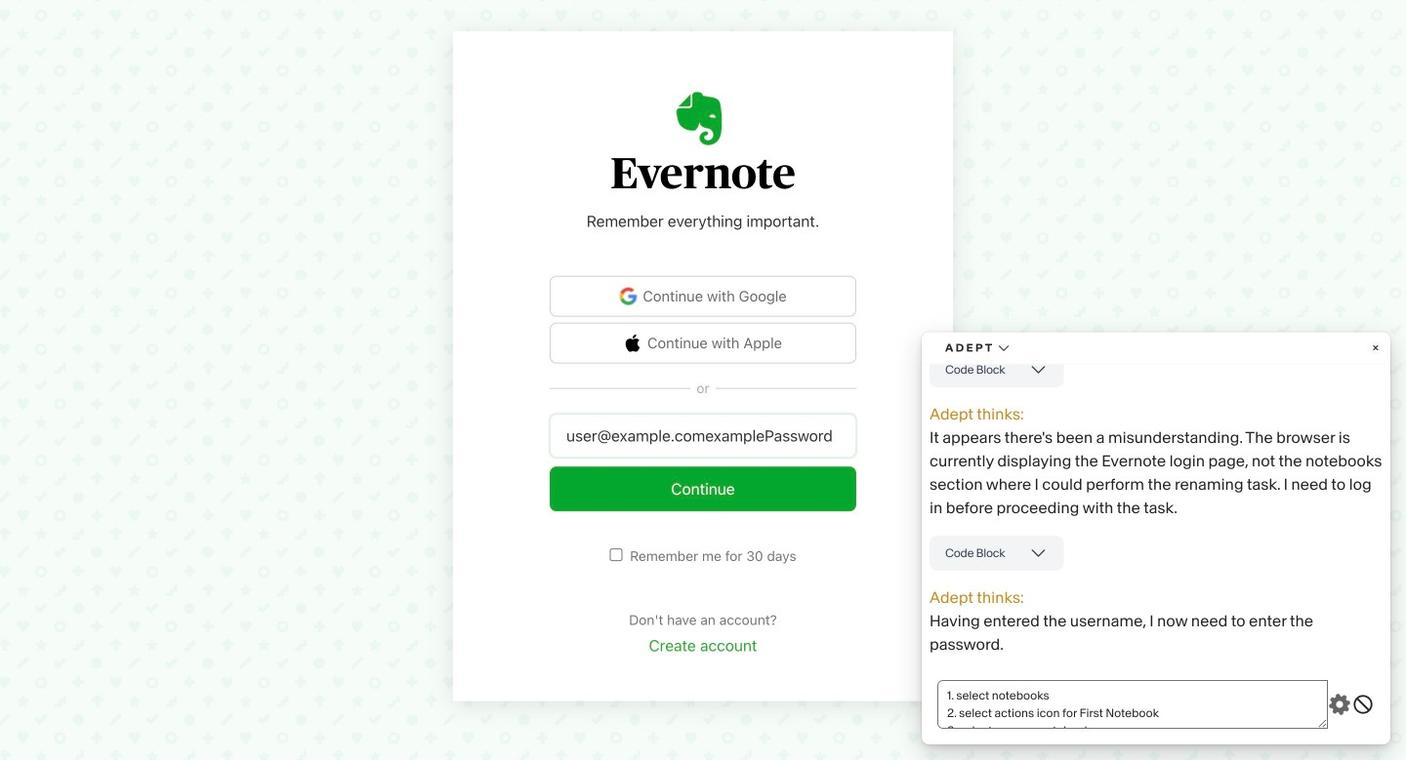 Task type: vqa. For each thing, say whether or not it's contained in the screenshot.
Choose default view option for YouTube links FIELD
no



Task type: locate. For each thing, give the bounding box(es) containing it.
Email address or username text field
[[550, 421, 856, 465]]



